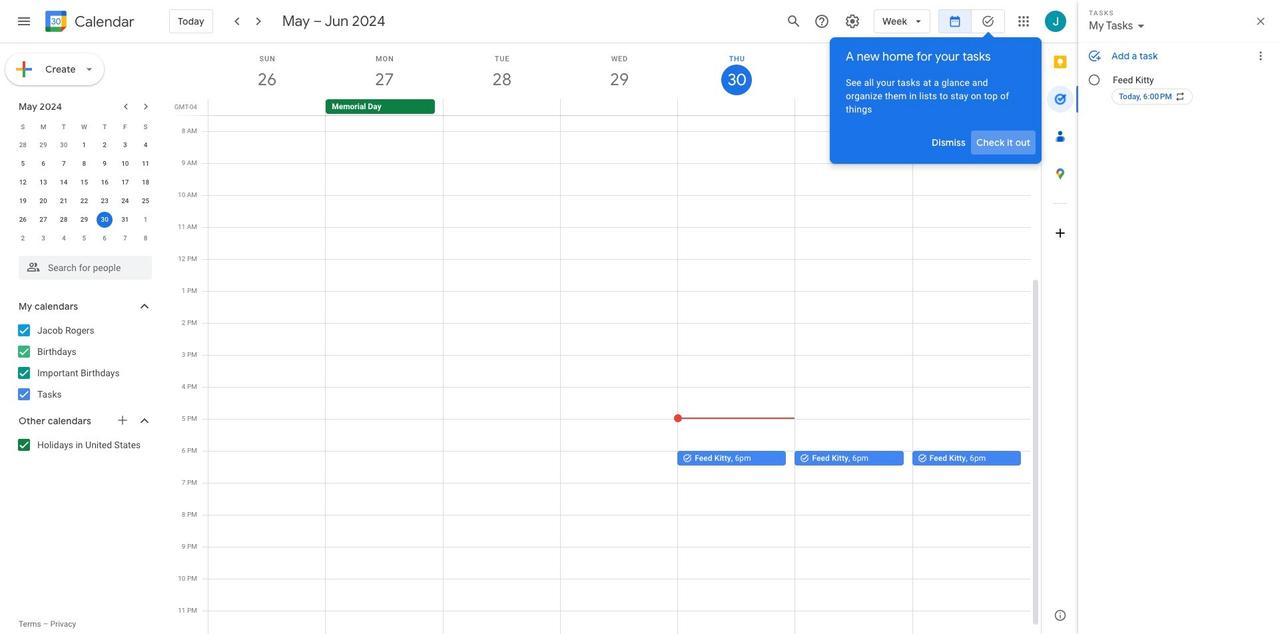 Task type: vqa. For each thing, say whether or not it's contained in the screenshot.
25 ELEMENT
yes



Task type: describe. For each thing, give the bounding box(es) containing it.
heading inside calendar element
[[72, 14, 135, 30]]

16 element
[[97, 175, 113, 191]]

cell inside may 2024 grid
[[95, 211, 115, 229]]

april 28 element
[[15, 137, 31, 153]]

29 element
[[76, 212, 92, 228]]

june 6 element
[[97, 231, 113, 247]]

june 3 element
[[35, 231, 51, 247]]

tuesday, may 28 element
[[444, 43, 561, 99]]

saturday, june 1 element
[[914, 43, 1031, 99]]

sunday, may 26 element
[[209, 43, 326, 99]]

6 element
[[35, 156, 51, 172]]

19 element
[[15, 193, 31, 209]]

25 element
[[138, 193, 154, 209]]

28 element
[[56, 212, 72, 228]]

24 element
[[117, 193, 133, 209]]

thursday, may 30, today element
[[679, 43, 796, 99]]

7 element
[[56, 156, 72, 172]]

13 element
[[35, 175, 51, 191]]

april 30 element
[[56, 137, 72, 153]]

my calendars list
[[3, 320, 165, 405]]

4 element
[[138, 137, 154, 153]]

friday, may 31 element
[[796, 43, 914, 99]]

26 element
[[15, 212, 31, 228]]

20 element
[[35, 193, 51, 209]]



Task type: locate. For each thing, give the bounding box(es) containing it.
row group
[[13, 136, 156, 248]]

10 element
[[117, 156, 133, 172]]

30, today element
[[97, 212, 113, 228]]

1 horizontal spatial heading
[[846, 32, 1026, 65]]

june 7 element
[[117, 231, 133, 247]]

5 element
[[15, 156, 31, 172]]

21 element
[[56, 193, 72, 209]]

calendar element
[[43, 8, 135, 37]]

main drawer image
[[16, 13, 32, 29]]

june 8 element
[[138, 231, 154, 247]]

15 element
[[76, 175, 92, 191]]

23 element
[[97, 193, 113, 209]]

2 element
[[97, 137, 113, 153]]

june 4 element
[[56, 231, 72, 247]]

dismiss image
[[927, 127, 972, 159]]

may 2024 grid
[[13, 117, 156, 248]]

june 1 element
[[138, 212, 154, 228]]

14 element
[[56, 175, 72, 191]]

1 element
[[76, 137, 92, 153]]

3 element
[[117, 137, 133, 153]]

monday, may 27 element
[[326, 43, 444, 99]]

heading
[[72, 14, 135, 30], [846, 32, 1026, 65]]

17 element
[[117, 175, 133, 191]]

8 element
[[76, 156, 92, 172]]

row
[[203, 99, 1042, 115], [13, 117, 156, 136], [13, 136, 156, 155], [13, 155, 156, 173], [13, 173, 156, 192], [13, 192, 156, 211], [13, 211, 156, 229], [13, 229, 156, 248]]

0 horizontal spatial heading
[[72, 14, 135, 30]]

tab list
[[1042, 43, 1080, 597]]

18 element
[[138, 175, 154, 191]]

12 element
[[15, 175, 31, 191]]

wednesday, may 29 element
[[561, 43, 679, 99]]

june 2 element
[[15, 231, 31, 247]]

9 element
[[97, 156, 113, 172]]

alert dialog
[[830, 32, 1042, 164]]

june 5 element
[[76, 231, 92, 247]]

None search field
[[0, 251, 165, 280]]

22 element
[[76, 193, 92, 209]]

april 29 element
[[35, 137, 51, 153]]

cell
[[209, 99, 326, 115], [443, 99, 561, 115], [561, 99, 678, 115], [678, 99, 796, 115], [796, 99, 913, 115], [95, 211, 115, 229]]

11 element
[[138, 156, 154, 172]]

27 element
[[35, 212, 51, 228]]

check it out image
[[972, 127, 1037, 159]]

0 vertical spatial heading
[[72, 14, 135, 30]]

grid
[[171, 43, 1042, 634]]

31 element
[[117, 212, 133, 228]]

1 vertical spatial heading
[[846, 32, 1026, 65]]



